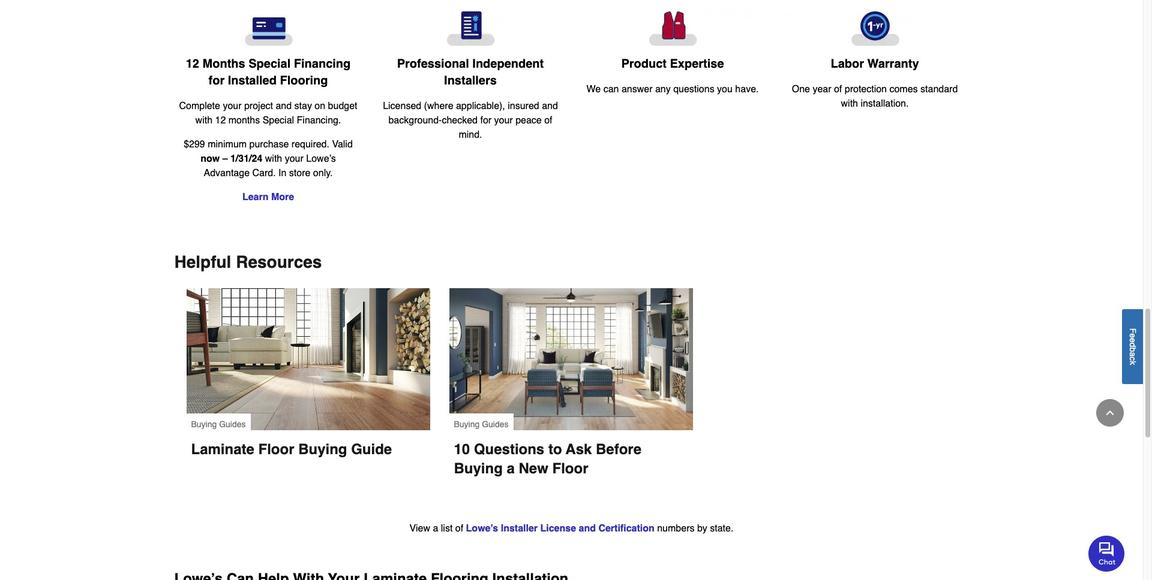 Task type: describe. For each thing, give the bounding box(es) containing it.
before
[[596, 442, 642, 458]]

your inside licensed (where applicable), insured and background-checked for your peace of mind.
[[494, 115, 513, 126]]

2 horizontal spatial and
[[579, 524, 596, 535]]

have.
[[735, 84, 759, 95]]

and inside complete your project and stay on budget with 12 months special financing.
[[276, 101, 292, 112]]

f e e d b a c k
[[1128, 328, 1138, 365]]

installed
[[228, 74, 277, 88]]

c
[[1128, 357, 1138, 361]]

learn
[[242, 192, 269, 203]]

your for project
[[223, 101, 242, 112]]

learn more
[[242, 192, 294, 203]]

special inside complete your project and stay on budget with 12 months special financing.
[[263, 115, 294, 126]]

year
[[813, 84, 831, 95]]

a lowe's red vest icon. image
[[581, 11, 764, 46]]

helpful
[[174, 253, 231, 272]]

f
[[1128, 328, 1138, 334]]

labor warranty
[[831, 57, 919, 71]]

licensed (where applicable), insured and background-checked for your peace of mind.
[[383, 101, 558, 140]]

with your lowe's advantage card. in store only.
[[204, 154, 336, 179]]

professional independent installers
[[397, 57, 544, 87]]

answer
[[622, 84, 653, 95]]

store
[[289, 168, 310, 179]]

now
[[201, 154, 220, 164]]

a inside f e e d b a c k button
[[1128, 352, 1138, 357]]

you
[[717, 84, 733, 95]]

guides for laminate
[[219, 420, 246, 430]]

independent
[[472, 57, 544, 71]]

state.
[[710, 524, 734, 535]]

advantage
[[204, 168, 250, 179]]

installation.
[[861, 98, 909, 109]]

list
[[441, 524, 453, 535]]

one year of protection comes standard with installation.
[[792, 84, 958, 109]]

view a list of lowe's installer license and certification numbers by state.
[[410, 524, 734, 535]]

labor
[[831, 57, 864, 71]]

12 months special financing for installed flooring
[[186, 57, 351, 88]]

product expertise
[[621, 57, 724, 71]]

scroll to top element
[[1096, 400, 1124, 427]]

license
[[540, 524, 576, 535]]

warranty
[[867, 57, 919, 71]]

months
[[203, 57, 245, 71]]

can
[[603, 84, 619, 95]]

we
[[587, 84, 601, 95]]

flooring
[[280, 74, 328, 88]]

licensed
[[383, 101, 421, 111]]

for inside licensed (where applicable), insured and background-checked for your peace of mind.
[[480, 115, 492, 126]]

mind.
[[459, 129, 482, 140]]

a dark blue background check icon. image
[[379, 11, 562, 46]]

your for lowe's
[[285, 154, 304, 164]]

0 horizontal spatial of
[[455, 524, 463, 535]]

to
[[548, 442, 562, 458]]

laminate
[[191, 442, 254, 458]]

complete
[[179, 101, 220, 112]]

1 horizontal spatial lowe's
[[466, 524, 498, 535]]

10 questions to ask before buying a new floor
[[454, 442, 646, 478]]

card.
[[252, 168, 276, 179]]

a living room with a white sofa, two blue armchairs, a sisal rug and light hardwood flooring. image
[[449, 289, 693, 431]]

special inside 12 months special financing for installed flooring
[[249, 57, 291, 71]]

any
[[655, 84, 671, 95]]

insured
[[508, 101, 539, 111]]

12
[[186, 57, 199, 71]]

a inside the 10 questions to ask before buying a new floor
[[507, 461, 515, 478]]

budget
[[328, 101, 357, 112]]

background-
[[389, 115, 442, 126]]

applicable),
[[456, 101, 505, 111]]

only.
[[313, 168, 333, 179]]

questions
[[474, 442, 544, 458]]

protection
[[845, 84, 887, 95]]

in
[[278, 168, 286, 179]]

comes
[[890, 84, 918, 95]]

peace
[[516, 115, 542, 126]]

buying inside the 10 questions to ask before buying a new floor
[[454, 461, 503, 478]]

12 months
[[215, 115, 260, 126]]

installer
[[501, 524, 538, 535]]

certification
[[599, 524, 655, 535]]

helpful resources
[[174, 253, 322, 272]]

laminate wood-look flooring in a living room with a wood-burning fireplace and large windows. image
[[186, 289, 430, 431]]



Task type: locate. For each thing, give the bounding box(es) containing it.
guides
[[219, 420, 246, 430], [482, 420, 509, 430]]

with inside with your lowe's advantage card. in store only.
[[265, 154, 282, 164]]

for down months
[[209, 74, 225, 88]]

lowe's inside with your lowe's advantage card. in store only.
[[306, 154, 336, 164]]

–
[[222, 154, 228, 164]]

1 horizontal spatial your
[[285, 154, 304, 164]]

1 horizontal spatial guides
[[482, 420, 509, 430]]

2 vertical spatial your
[[285, 154, 304, 164]]

b
[[1128, 348, 1138, 352]]

your up 12 months
[[223, 101, 242, 112]]

0 horizontal spatial lowe's
[[306, 154, 336, 164]]

1 horizontal spatial with
[[265, 154, 282, 164]]

0 vertical spatial with
[[841, 98, 858, 109]]

0 vertical spatial special
[[249, 57, 291, 71]]

0 horizontal spatial with
[[195, 115, 212, 126]]

2 vertical spatial a
[[433, 524, 438, 535]]

1 horizontal spatial a
[[507, 461, 515, 478]]

installers
[[444, 74, 497, 87]]

with down complete
[[195, 115, 212, 126]]

0 vertical spatial your
[[223, 101, 242, 112]]

0 vertical spatial lowe's
[[306, 154, 336, 164]]

learn more link
[[242, 192, 294, 203]]

questions
[[673, 84, 715, 95]]

1/31/24
[[230, 154, 262, 164]]

product
[[621, 57, 667, 71]]

numbers
[[657, 524, 695, 535]]

2 horizontal spatial a
[[1128, 352, 1138, 357]]

buying guides up 10
[[454, 420, 509, 430]]

floor inside the 10 questions to ask before buying a new floor
[[552, 461, 588, 478]]

we can answer any questions you have.
[[587, 84, 759, 95]]

with inside one year of protection comes standard with installation.
[[841, 98, 858, 109]]

valid
[[332, 139, 353, 150]]

expertise
[[670, 57, 724, 71]]

complete your project and stay on budget with 12 months special financing.
[[179, 101, 357, 126]]

1 buying guides from the left
[[191, 420, 246, 430]]

a down questions
[[507, 461, 515, 478]]

10
[[454, 442, 470, 458]]

for inside 12 months special financing for installed flooring
[[209, 74, 225, 88]]

minimum
[[208, 139, 247, 150]]

floor right laminate
[[258, 442, 294, 458]]

buying guides for 10
[[454, 420, 509, 430]]

resources
[[236, 253, 322, 272]]

1 vertical spatial your
[[494, 115, 513, 126]]

and
[[542, 101, 558, 111], [276, 101, 292, 112], [579, 524, 596, 535]]

2 horizontal spatial of
[[834, 84, 842, 95]]

required.
[[292, 139, 329, 150]]

buying guides for laminate
[[191, 420, 246, 430]]

1 vertical spatial for
[[480, 115, 492, 126]]

project
[[244, 101, 273, 112]]

ask
[[566, 442, 592, 458]]

your inside complete your project and stay on budget with 12 months special financing.
[[223, 101, 242, 112]]

buying
[[191, 420, 217, 430], [454, 420, 480, 430], [298, 442, 347, 458], [454, 461, 503, 478]]

special up installed
[[249, 57, 291, 71]]

laminate floor buying guide
[[191, 442, 392, 458]]

and right the insured
[[542, 101, 558, 111]]

buying up laminate
[[191, 420, 217, 430]]

one
[[792, 84, 810, 95]]

and left stay
[[276, 101, 292, 112]]

lowe's up only. at the top of the page
[[306, 154, 336, 164]]

professional
[[397, 57, 469, 71]]

by
[[697, 524, 707, 535]]

1 vertical spatial special
[[263, 115, 294, 126]]

special
[[249, 57, 291, 71], [263, 115, 294, 126]]

0 horizontal spatial guides
[[219, 420, 246, 430]]

0 vertical spatial floor
[[258, 442, 294, 458]]

lowe's installer license and certification link
[[466, 524, 655, 535]]

2 vertical spatial with
[[265, 154, 282, 164]]

floor down the ask
[[552, 461, 588, 478]]

your
[[223, 101, 242, 112], [494, 115, 513, 126], [285, 154, 304, 164]]

guides up laminate
[[219, 420, 246, 430]]

1 horizontal spatial buying guides
[[454, 420, 509, 430]]

new
[[519, 461, 548, 478]]

of right list
[[455, 524, 463, 535]]

and right "license"
[[579, 524, 596, 535]]

your up store
[[285, 154, 304, 164]]

with down "protection"
[[841, 98, 858, 109]]

1 horizontal spatial for
[[480, 115, 492, 126]]

(where
[[424, 101, 453, 111]]

buying guides up laminate
[[191, 420, 246, 430]]

a
[[1128, 352, 1138, 357], [507, 461, 515, 478], [433, 524, 438, 535]]

0 vertical spatial a
[[1128, 352, 1138, 357]]

0 horizontal spatial a
[[433, 524, 438, 535]]

chat invite button image
[[1089, 536, 1125, 572]]

of inside licensed (where applicable), insured and background-checked for your peace of mind.
[[544, 115, 552, 126]]

1 vertical spatial a
[[507, 461, 515, 478]]

2 vertical spatial of
[[455, 524, 463, 535]]

with
[[841, 98, 858, 109], [195, 115, 212, 126], [265, 154, 282, 164]]

view
[[410, 524, 430, 535]]

0 horizontal spatial buying guides
[[191, 420, 246, 430]]

checked
[[442, 115, 478, 126]]

2 horizontal spatial your
[[494, 115, 513, 126]]

1 horizontal spatial floor
[[552, 461, 588, 478]]

e
[[1128, 334, 1138, 338], [1128, 338, 1138, 343]]

f e e d b a c k button
[[1122, 309, 1143, 384]]

buying up 10
[[454, 420, 480, 430]]

e up d in the bottom right of the page
[[1128, 334, 1138, 338]]

guides up questions
[[482, 420, 509, 430]]

lowe's right list
[[466, 524, 498, 535]]

and inside licensed (where applicable), insured and background-checked for your peace of mind.
[[542, 101, 558, 111]]

a left list
[[433, 524, 438, 535]]

guides for 10
[[482, 420, 509, 430]]

k
[[1128, 361, 1138, 365]]

1 vertical spatial of
[[544, 115, 552, 126]]

1 e from the top
[[1128, 334, 1138, 338]]

floor
[[258, 442, 294, 458], [552, 461, 588, 478]]

2 horizontal spatial with
[[841, 98, 858, 109]]

with inside complete your project and stay on budget with 12 months special financing.
[[195, 115, 212, 126]]

your down the insured
[[494, 115, 513, 126]]

for
[[209, 74, 225, 88], [480, 115, 492, 126]]

stay
[[294, 101, 312, 112]]

of inside one year of protection comes standard with installation.
[[834, 84, 842, 95]]

financing
[[294, 57, 351, 71]]

on
[[315, 101, 325, 112]]

0 horizontal spatial floor
[[258, 442, 294, 458]]

0 horizontal spatial for
[[209, 74, 225, 88]]

purchase
[[249, 139, 289, 150]]

0 vertical spatial for
[[209, 74, 225, 88]]

special down project
[[263, 115, 294, 126]]

1 vertical spatial with
[[195, 115, 212, 126]]

2 buying guides from the left
[[454, 420, 509, 430]]

1 guides from the left
[[219, 420, 246, 430]]

for down applicable),
[[480, 115, 492, 126]]

your inside with your lowe's advantage card. in store only.
[[285, 154, 304, 164]]

chevron up image
[[1104, 407, 1116, 419]]

a dark blue credit card icon. image
[[177, 11, 360, 46]]

more
[[271, 192, 294, 203]]

buying down 10
[[454, 461, 503, 478]]

of right peace
[[544, 115, 552, 126]]

2 guides from the left
[[482, 420, 509, 430]]

financing.
[[297, 115, 341, 126]]

guide
[[351, 442, 392, 458]]

$299 minimum purchase required. valid now – 1/31/24
[[184, 139, 353, 164]]

0 vertical spatial of
[[834, 84, 842, 95]]

buying left the guide
[[298, 442, 347, 458]]

with down purchase
[[265, 154, 282, 164]]

d
[[1128, 343, 1138, 348]]

1 horizontal spatial and
[[542, 101, 558, 111]]

buying guides
[[191, 420, 246, 430], [454, 420, 509, 430]]

0 horizontal spatial your
[[223, 101, 242, 112]]

of
[[834, 84, 842, 95], [544, 115, 552, 126], [455, 524, 463, 535]]

e up b
[[1128, 338, 1138, 343]]

1 vertical spatial lowe's
[[466, 524, 498, 535]]

of right year
[[834, 84, 842, 95]]

a up k
[[1128, 352, 1138, 357]]

2 e from the top
[[1128, 338, 1138, 343]]

a blue 1-year labor warranty icon. image
[[783, 11, 966, 46]]

0 horizontal spatial and
[[276, 101, 292, 112]]

$299
[[184, 139, 205, 150]]

standard
[[921, 84, 958, 95]]

1 vertical spatial floor
[[552, 461, 588, 478]]

1 horizontal spatial of
[[544, 115, 552, 126]]



Task type: vqa. For each thing, say whether or not it's contained in the screenshot.
the middle with
yes



